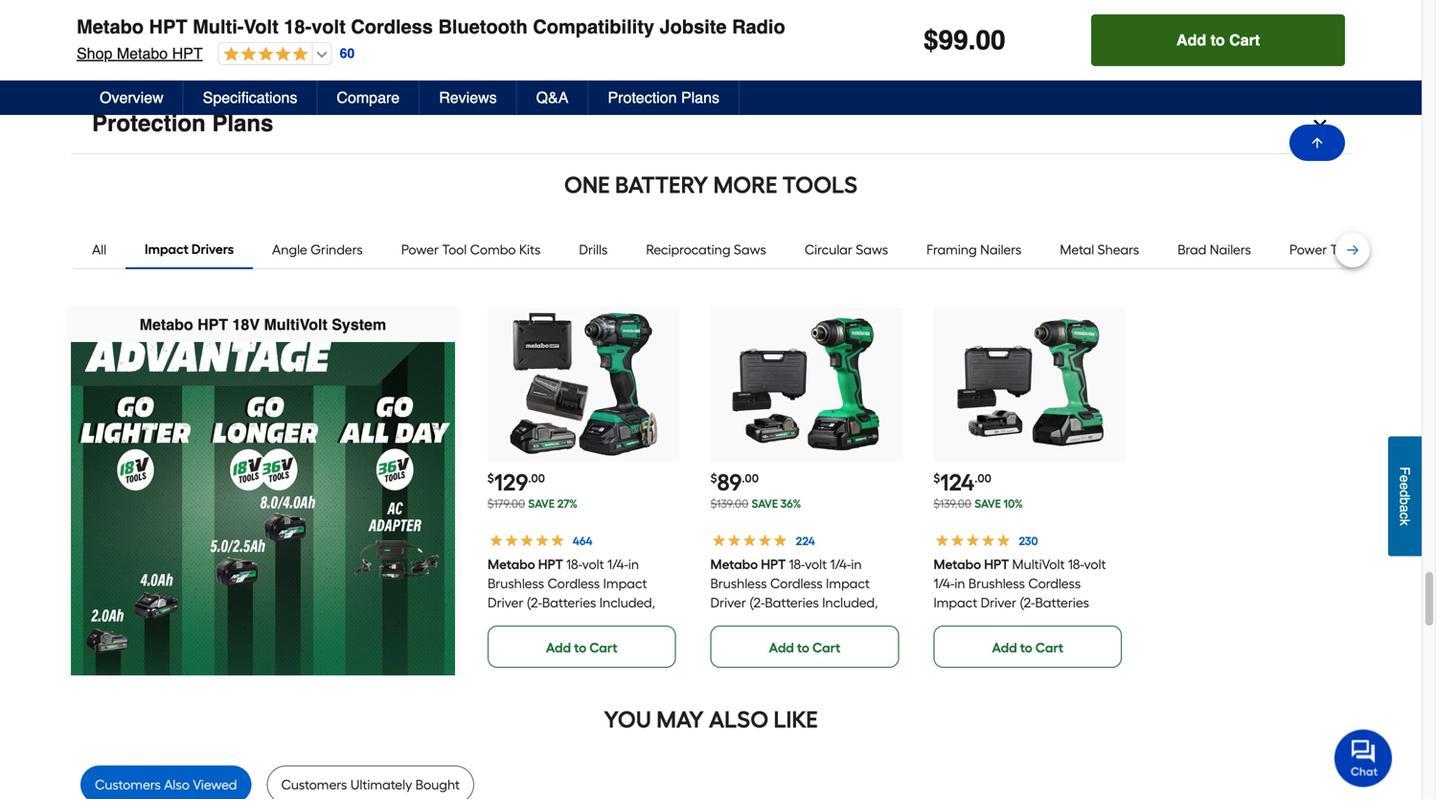 Task type: vqa. For each thing, say whether or not it's contained in the screenshot.
18-volt 1/4-in Brushless Cordless Impact Driver (2-Batteries Included, Charger Included and Hard Case included) corresponding to 89
yes



Task type: locate. For each thing, give the bounding box(es) containing it.
1 horizontal spatial multivolt
[[1012, 556, 1065, 573]]

(2- inside 89 list item
[[750, 595, 765, 611]]

0 vertical spatial also
[[709, 706, 769, 734]]

2 brushless from the left
[[710, 575, 767, 592]]

add
[[1177, 31, 1206, 49], [546, 640, 571, 656], [769, 640, 794, 656], [992, 640, 1017, 656]]

2 horizontal spatial charger
[[993, 614, 1044, 630]]

add to cart link inside 124 'list item'
[[934, 626, 1122, 668]]

protection plans button
[[589, 80, 740, 115], [71, 94, 1351, 154]]

2 horizontal spatial .00
[[975, 471, 991, 485]]

2 save from the left
[[752, 497, 778, 511]]

2 metabo hpt from the left
[[710, 556, 786, 573]]

power inside 'button'
[[401, 242, 439, 258]]

add to cart inside 124 'list item'
[[992, 640, 1064, 656]]

save inside 124 'list item'
[[975, 497, 1001, 511]]

save left '10%'
[[975, 497, 1001, 511]]

metabo hpt down $179.00 save 27%
[[487, 556, 563, 573]]

add inside 129 list item
[[546, 640, 571, 656]]

1 add to cart link from the left
[[487, 626, 676, 668]]

0 horizontal spatial also
[[164, 777, 190, 793]]

$ up $139.00 save 10%
[[934, 471, 940, 485]]

saws for reciprocating saws
[[734, 242, 766, 258]]

in for 89
[[851, 556, 862, 573]]

metabo down $179.00
[[487, 556, 535, 573]]

metal
[[1060, 242, 1094, 258]]

saws
[[734, 242, 766, 258], [856, 242, 888, 258]]

$ up $179.00
[[487, 471, 494, 485]]

add to cart link for 124
[[934, 626, 1122, 668]]

volt inside 129 list item
[[582, 556, 604, 573]]

you
[[604, 706, 651, 734]]

$179.00
[[487, 497, 525, 511]]

2 charger from the left
[[710, 614, 762, 630]]

3 metabo hpt from the left
[[934, 556, 1009, 573]]

and
[[598, 614, 622, 630], [821, 614, 845, 630], [934, 633, 958, 649]]

1 (2- from the left
[[527, 595, 542, 611]]

$ 89 .00
[[710, 469, 759, 496]]

also left the "like"
[[709, 706, 769, 734]]

to for 124
[[1020, 640, 1033, 656]]

cart
[[1229, 31, 1260, 49], [589, 640, 617, 656], [812, 640, 841, 656], [1035, 640, 1064, 656]]

$139.00 down the 124
[[934, 497, 972, 511]]

2 customers from the left
[[281, 777, 347, 793]]

driver
[[487, 595, 523, 611], [710, 595, 746, 611], [981, 595, 1016, 611]]

3 brushless from the left
[[968, 575, 1025, 592]]

saws right reciprocating
[[734, 242, 766, 258]]

multivolt right 18v
[[264, 316, 327, 334]]

protection plans button down jobsite
[[589, 80, 740, 115]]

1 horizontal spatial brushless
[[710, 575, 767, 592]]

1 horizontal spatial 18-volt 1/4-in brushless cordless impact driver (2-batteries included, charger included and hard case included)
[[710, 556, 879, 649]]

&
[[1416, 242, 1425, 258]]

included for 89
[[765, 614, 817, 630]]

brad nailers
[[1178, 242, 1251, 258]]

1 horizontal spatial in
[[851, 556, 862, 573]]

protection down compatibility
[[608, 89, 677, 106]]

protection plans button up one battery more tools
[[71, 94, 1351, 154]]

(2- inside multivolt 18-volt 1/4-in brushless cordless impact driver (2-batteries included, charger included and hard case included)
[[1020, 595, 1035, 611]]

batteries inside button
[[1358, 242, 1413, 258]]

plans
[[681, 89, 719, 106], [212, 110, 273, 137]]

2 horizontal spatial (2-
[[1020, 595, 1035, 611]]

18- inside 89 list item
[[789, 556, 805, 573]]

included) inside 129 list item
[[522, 633, 579, 649]]

1 horizontal spatial power
[[1290, 242, 1327, 258]]

in
[[628, 556, 639, 573], [851, 556, 862, 573], [954, 575, 965, 592]]

hard
[[625, 614, 656, 630], [848, 614, 879, 630], [961, 633, 992, 649]]

.00 up $139.00 save 10%
[[975, 471, 991, 485]]

add to cart link
[[487, 626, 676, 668], [710, 626, 899, 668], [934, 626, 1122, 668]]

brad nailers button
[[1158, 231, 1270, 269]]

case inside 129 list item
[[487, 633, 519, 649]]

1 customers from the left
[[95, 777, 161, 793]]

add for 129
[[546, 640, 571, 656]]

in inside 129 list item
[[628, 556, 639, 573]]

impact inside multivolt 18-volt 1/4-in brushless cordless impact driver (2-batteries included, charger included and hard case included)
[[934, 595, 977, 611]]

tool left the combo
[[442, 242, 467, 258]]

1 horizontal spatial driver
[[710, 595, 746, 611]]

brushless down $139.00 save 36%
[[710, 575, 767, 592]]

1/4- for 89
[[830, 556, 851, 573]]

2 horizontal spatial brushless
[[968, 575, 1025, 592]]

0 horizontal spatial .00
[[528, 471, 545, 485]]

.00 up $139.00 save 36%
[[742, 471, 759, 485]]

protection for protection plans button over one battery more tools
[[92, 110, 206, 137]]

0 horizontal spatial included)
[[522, 633, 579, 649]]

1 horizontal spatial customers
[[281, 777, 347, 793]]

nailers
[[980, 242, 1022, 258], [1210, 242, 1251, 258]]

1 horizontal spatial and
[[821, 614, 845, 630]]

power left the combo
[[401, 242, 439, 258]]

1 horizontal spatial charger
[[710, 614, 762, 630]]

2 horizontal spatial 1/4-
[[934, 575, 954, 592]]

0 horizontal spatial metabo hpt 18-volt 1/4-in brushless cordless impact driver (2-batteries included, charger included and hard case included) image
[[507, 308, 660, 461]]

2 saws from the left
[[856, 242, 888, 258]]

metabo
[[77, 16, 144, 38], [117, 45, 168, 62], [140, 316, 193, 334], [487, 556, 535, 573], [710, 556, 758, 573], [934, 556, 981, 573]]

add to cart for 124
[[992, 640, 1064, 656]]

.00 inside $ 89 .00
[[742, 471, 759, 485]]

89 list item
[[710, 308, 903, 668]]

2 (2- from the left
[[750, 595, 765, 611]]

2 tool from the left
[[1330, 242, 1355, 258]]

add to cart for 89
[[769, 640, 841, 656]]

protection plans down jobsite
[[608, 89, 719, 106]]

cart inside 129 list item
[[589, 640, 617, 656]]

in inside 89 list item
[[851, 556, 862, 573]]

0 horizontal spatial 1/4-
[[607, 556, 628, 573]]

brushless down $179.00
[[487, 575, 544, 592]]

0 horizontal spatial (2-
[[527, 595, 542, 611]]

$ inside $ 89 .00
[[710, 471, 717, 485]]

metabo hpt down $139.00 save 36%
[[710, 556, 786, 573]]

89
[[717, 469, 742, 496]]

included, inside 89 list item
[[822, 595, 878, 611]]

1 metabo hpt from the left
[[487, 556, 563, 573]]

to inside 129 list item
[[574, 640, 586, 656]]

1/4- inside multivolt 18-volt 1/4-in brushless cordless impact driver (2-batteries included, charger included and hard case included)
[[934, 575, 954, 592]]

hpt up shop metabo hpt
[[149, 16, 187, 38]]

plans down specifications
[[212, 110, 273, 137]]

3 included from the left
[[1047, 614, 1100, 630]]

metabo hpt down $139.00 save 10%
[[934, 556, 1009, 573]]

3 save from the left
[[975, 497, 1001, 511]]

brushless inside 129 list item
[[487, 575, 544, 592]]

reviews button
[[420, 80, 517, 115]]

1 horizontal spatial nailers
[[1210, 242, 1251, 258]]

protection for protection plans button underneath jobsite
[[608, 89, 677, 106]]

0 horizontal spatial driver
[[487, 595, 523, 611]]

to for 129
[[574, 640, 586, 656]]

2 $139.00 from the left
[[934, 497, 972, 511]]

system
[[332, 316, 386, 334]]

tool inside button
[[1330, 242, 1355, 258]]

0 horizontal spatial hard
[[625, 614, 656, 630]]

3 driver from the left
[[981, 595, 1016, 611]]

0 horizontal spatial in
[[628, 556, 639, 573]]

multivolt down '10%'
[[1012, 556, 1065, 573]]

$139.00 save 36%
[[710, 497, 801, 511]]

2 case from the left
[[710, 633, 742, 649]]

metabo hpt 18-volt 1/4-in brushless cordless impact driver (2-batteries included, charger included and hard case included) image for 129
[[507, 308, 660, 461]]

1 case from the left
[[487, 633, 519, 649]]

1 tool from the left
[[442, 242, 467, 258]]

driver inside 129 list item
[[487, 595, 523, 611]]

battery
[[615, 171, 708, 199]]

c
[[1397, 512, 1413, 519]]

to inside 124 'list item'
[[1020, 640, 1033, 656]]

metabo hpt 18-volt 1/4-in brushless cordless impact driver (2-batteries included, charger included and hard case included) image inside 129 list item
[[507, 308, 660, 461]]

18-volt 1/4-in brushless cordless impact driver (2-batteries included, charger included and hard case included) inside 89 list item
[[710, 556, 879, 649]]

2 horizontal spatial included)
[[1030, 633, 1086, 649]]

add to cart link inside 129 list item
[[487, 626, 676, 668]]

add to cart link inside 89 list item
[[710, 626, 899, 668]]

1 horizontal spatial protection
[[608, 89, 677, 106]]

f e e d b a c k button
[[1388, 436, 1422, 556]]

metabo hpt inside 129 list item
[[487, 556, 563, 573]]

hpt down 36% at the right bottom of the page
[[761, 556, 786, 573]]

nailers inside button
[[980, 242, 1022, 258]]

2 horizontal spatial and
[[934, 633, 958, 649]]

0 vertical spatial multivolt
[[264, 316, 327, 334]]

included)
[[522, 633, 579, 649], [745, 633, 802, 649], [1030, 633, 1086, 649]]

1 charger from the left
[[487, 614, 539, 630]]

0 horizontal spatial included,
[[599, 595, 655, 611]]

metabo hpt 18-volt 1/4-in brushless cordless impact driver (2-batteries included, charger included and hard case included) image inside 89 list item
[[730, 308, 883, 461]]

18- inside 129 list item
[[566, 556, 582, 573]]

add to cart inside button
[[1177, 31, 1260, 49]]

0 horizontal spatial power
[[401, 242, 439, 258]]

volt inside 89 list item
[[805, 556, 827, 573]]

customers left viewed
[[95, 777, 161, 793]]

cart inside 124 'list item'
[[1035, 640, 1064, 656]]

1 horizontal spatial tool
[[1330, 242, 1355, 258]]

2 horizontal spatial included
[[1047, 614, 1100, 630]]

saws inside button
[[856, 242, 888, 258]]

save left 36% at the right bottom of the page
[[752, 497, 778, 511]]

multivolt 18-volt 1/4-in brushless cordless impact driver (2-batteries included, charger included and hard case included)
[[934, 556, 1106, 649]]

metabo hpt multi-volt 18-volt cordless bluetooth compatibility jobsite radio
[[77, 16, 785, 38]]

1 horizontal spatial $139.00
[[934, 497, 972, 511]]

2 18-volt 1/4-in brushless cordless impact driver (2-batteries included, charger included and hard case included) from the left
[[710, 556, 879, 649]]

metabo down $139.00 save 10%
[[934, 556, 981, 573]]

1 $139.00 from the left
[[710, 497, 748, 511]]

18- inside multivolt 18-volt 1/4-in brushless cordless impact driver (2-batteries included, charger included and hard case included)
[[1068, 556, 1084, 573]]

1 metabo hpt 18-volt 1/4-in brushless cordless impact driver (2-batteries included, charger included and hard case included) image from the left
[[507, 308, 660, 461]]

case inside multivolt 18-volt 1/4-in brushless cordless impact driver (2-batteries included, charger included and hard case included)
[[995, 633, 1027, 649]]

and inside 89 list item
[[821, 614, 845, 630]]

to
[[1211, 31, 1225, 49], [574, 640, 586, 656], [797, 640, 809, 656], [1020, 640, 1033, 656]]

0 horizontal spatial case
[[487, 633, 519, 649]]

2 add to cart link from the left
[[710, 626, 899, 668]]

metabo inside 124 'list item'
[[934, 556, 981, 573]]

3 included) from the left
[[1030, 633, 1086, 649]]

customers left ultimately in the left of the page
[[281, 777, 347, 793]]

nailers right 'brad'
[[1210, 242, 1251, 258]]

d
[[1397, 490, 1413, 497]]

2 metabo hpt 18-volt 1/4-in brushless cordless impact driver (2-batteries included, charger included and hard case included) image from the left
[[730, 308, 883, 461]]

1 horizontal spatial 1/4-
[[830, 556, 851, 573]]

0 horizontal spatial saws
[[734, 242, 766, 258]]

cart inside 89 list item
[[812, 640, 841, 656]]

case
[[487, 633, 519, 649], [710, 633, 742, 649], [995, 633, 1027, 649]]

0 vertical spatial protection plans
[[608, 89, 719, 106]]

1 horizontal spatial add to cart link
[[710, 626, 899, 668]]

add inside 124 'list item'
[[992, 640, 1017, 656]]

nailers right "framing"
[[980, 242, 1022, 258]]

1 horizontal spatial .00
[[742, 471, 759, 485]]

protection down overview
[[92, 110, 206, 137]]

save inside 129 list item
[[528, 497, 555, 511]]

$139.00 inside 89 list item
[[710, 497, 748, 511]]

metabo hpt 18-volt 1/4-in brushless cordless impact driver (2-batteries included, charger included and hard case included) image
[[507, 308, 660, 461], [730, 308, 883, 461]]

nailers inside button
[[1210, 242, 1251, 258]]

and inside 129 list item
[[598, 614, 622, 630]]

brushless
[[487, 575, 544, 592], [710, 575, 767, 592], [968, 575, 1025, 592]]

1 horizontal spatial included)
[[745, 633, 802, 649]]

batteries
[[1358, 242, 1413, 258], [542, 595, 596, 611], [765, 595, 819, 611], [1035, 595, 1089, 611]]

$139.00 for 89
[[710, 497, 748, 511]]

2 horizontal spatial in
[[954, 575, 965, 592]]

metabo down impact drivers button
[[140, 316, 193, 334]]

volt inside multivolt 18-volt 1/4-in brushless cordless impact driver (2-batteries included, charger included and hard case included)
[[1084, 556, 1106, 573]]

metabo hpt
[[487, 556, 563, 573], [710, 556, 786, 573], [934, 556, 1009, 573]]

2 horizontal spatial metabo hpt
[[934, 556, 1009, 573]]

e up b
[[1397, 482, 1413, 490]]

viewed
[[193, 777, 237, 793]]

batteries inside 129 list item
[[542, 595, 596, 611]]

included, inside 129 list item
[[599, 595, 655, 611]]

add to cart inside 129 list item
[[546, 640, 617, 656]]

saws inside button
[[734, 242, 766, 258]]

tool inside 'button'
[[442, 242, 467, 258]]

protection plans
[[608, 89, 719, 106], [92, 110, 273, 137]]

1 horizontal spatial saws
[[856, 242, 888, 258]]

and for 89
[[821, 614, 845, 630]]

0 horizontal spatial included
[[542, 614, 594, 630]]

add for 124
[[992, 640, 1017, 656]]

$ inside $ 124 .00
[[934, 471, 940, 485]]

power inside button
[[1290, 242, 1327, 258]]

volt
[[312, 16, 346, 38], [582, 556, 604, 573], [805, 556, 827, 573], [1084, 556, 1106, 573]]

0 horizontal spatial protection
[[92, 110, 206, 137]]

1 horizontal spatial metabo hpt
[[710, 556, 786, 573]]

case inside 89 list item
[[710, 633, 742, 649]]

1 horizontal spatial case
[[710, 633, 742, 649]]

18-volt 1/4-in brushless cordless impact driver (2-batteries included, charger included and hard case included) inside 129 list item
[[487, 556, 656, 649]]

$ for 129
[[487, 471, 494, 485]]

nailers for brad nailers
[[1210, 242, 1251, 258]]

e up d
[[1397, 475, 1413, 482]]

shears
[[1098, 242, 1139, 258]]

0 horizontal spatial add to cart link
[[487, 626, 676, 668]]

angle grinders button
[[253, 231, 382, 269]]

2 horizontal spatial hard
[[961, 633, 992, 649]]

bought
[[415, 777, 460, 793]]

$139.00 inside 124 'list item'
[[934, 497, 972, 511]]

$ up $139.00 save 36%
[[710, 471, 717, 485]]

1 included from the left
[[542, 614, 594, 630]]

1 horizontal spatial hard
[[848, 614, 879, 630]]

impact inside button
[[145, 241, 189, 257]]

$ inside $ 129 .00
[[487, 471, 494, 485]]

batteries inside 89 list item
[[765, 595, 819, 611]]

1 vertical spatial protection
[[92, 110, 206, 137]]

power tool combo kits
[[401, 242, 541, 258]]

add to cart for 129
[[546, 640, 617, 656]]

brushless inside 89 list item
[[710, 575, 767, 592]]

2 .00 from the left
[[742, 471, 759, 485]]

1 vertical spatial protection plans
[[92, 110, 273, 137]]

hard inside 89 list item
[[848, 614, 879, 630]]

driver inside 89 list item
[[710, 595, 746, 611]]

1 horizontal spatial included
[[765, 614, 817, 630]]

power
[[401, 242, 439, 258], [1290, 242, 1327, 258]]

0 horizontal spatial protection plans
[[92, 110, 273, 137]]

reciprocating saws
[[646, 242, 766, 258]]

all
[[92, 242, 106, 258]]

.00 inside $ 124 .00
[[975, 471, 991, 485]]

brad
[[1178, 242, 1207, 258]]

save left 27%
[[528, 497, 555, 511]]

angle grinders
[[272, 242, 363, 258]]

cordless inside 129 list item
[[547, 575, 600, 592]]

.
[[968, 25, 976, 56]]

3 case from the left
[[995, 633, 1027, 649]]

1 horizontal spatial (2-
[[750, 595, 765, 611]]

1 18-volt 1/4-in brushless cordless impact driver (2-batteries included, charger included and hard case included) from the left
[[487, 556, 656, 649]]

metabo down $139.00 save 36%
[[710, 556, 758, 573]]

$ 129 .00
[[487, 469, 545, 496]]

0 horizontal spatial save
[[528, 497, 555, 511]]

add for 89
[[769, 640, 794, 656]]

1 save from the left
[[528, 497, 555, 511]]

included inside 129 list item
[[542, 614, 594, 630]]

impact inside 89 list item
[[826, 575, 870, 592]]

reviews
[[439, 89, 497, 106]]

hpt down 27%
[[538, 556, 563, 573]]

protection plans down overview
[[92, 110, 273, 137]]

hard for 89
[[848, 614, 879, 630]]

circular saws
[[805, 242, 888, 258]]

$139.00 down "89"
[[710, 497, 748, 511]]

included) inside 89 list item
[[745, 633, 802, 649]]

(2- inside 129 list item
[[527, 595, 542, 611]]

2 horizontal spatial save
[[975, 497, 1001, 511]]

0 horizontal spatial nailers
[[980, 242, 1022, 258]]

1 driver from the left
[[487, 595, 523, 611]]

1 .00 from the left
[[528, 471, 545, 485]]

charger inside 129 list item
[[487, 614, 539, 630]]

cart for 129
[[589, 640, 617, 656]]

.00 up $179.00 save 27%
[[528, 471, 545, 485]]

0 horizontal spatial metabo hpt
[[487, 556, 563, 573]]

specifications button
[[184, 80, 318, 115]]

.00 for 129
[[528, 471, 545, 485]]

2 included) from the left
[[745, 633, 802, 649]]

1 horizontal spatial metabo hpt 18-volt 1/4-in brushless cordless impact driver (2-batteries included, charger included and hard case included) image
[[730, 308, 883, 461]]

to inside button
[[1211, 31, 1225, 49]]

0 vertical spatial plans
[[681, 89, 719, 106]]

1 horizontal spatial also
[[709, 706, 769, 734]]

18-volt 1/4-in brushless cordless impact driver (2-batteries included, charger included and hard case included) for 129
[[487, 556, 656, 649]]

3 charger from the left
[[993, 614, 1044, 630]]

tool for batteries
[[1330, 242, 1355, 258]]

tool left & on the top of page
[[1330, 242, 1355, 258]]

1 vertical spatial multivolt
[[1012, 556, 1065, 573]]

3 add to cart link from the left
[[934, 626, 1122, 668]]

0 horizontal spatial and
[[598, 614, 622, 630]]

included, for 89
[[822, 595, 878, 611]]

0 horizontal spatial 18-volt 1/4-in brushless cordless impact driver (2-batteries included, charger included and hard case included)
[[487, 556, 656, 649]]

metabo inside 129 list item
[[487, 556, 535, 573]]

1 vertical spatial plans
[[212, 110, 273, 137]]

2 included from the left
[[765, 614, 817, 630]]

power right brad nailers
[[1290, 242, 1327, 258]]

included inside 89 list item
[[765, 614, 817, 630]]

3 .00 from the left
[[975, 471, 991, 485]]

2 power from the left
[[1290, 242, 1327, 258]]

multivolt
[[264, 316, 327, 334], [1012, 556, 1065, 573]]

3 (2- from the left
[[1020, 595, 1035, 611]]

brushless inside multivolt 18-volt 1/4-in brushless cordless impact driver (2-batteries included, charger included and hard case included)
[[968, 575, 1025, 592]]

metabo hpt 18v multivolt system image
[[71, 342, 455, 676]]

cart for 124
[[1035, 640, 1064, 656]]

also
[[709, 706, 769, 734], [164, 777, 190, 793]]

0 horizontal spatial tool
[[442, 242, 467, 258]]

impact drivers button
[[126, 231, 253, 269]]

1 horizontal spatial save
[[752, 497, 778, 511]]

$
[[924, 25, 938, 56], [487, 471, 494, 485], [710, 471, 717, 485], [934, 471, 940, 485]]

$139.00
[[710, 497, 748, 511], [934, 497, 972, 511]]

charger inside multivolt 18-volt 1/4-in brushless cordless impact driver (2-batteries included, charger included and hard case included)
[[993, 614, 1044, 630]]

.00 inside $ 129 .00
[[528, 471, 545, 485]]

0 vertical spatial protection
[[608, 89, 677, 106]]

metabo hpt 18-volt 1/4-in brushless cordless impact driver (2-batteries included, charger included and hard case included) image for 89
[[730, 308, 883, 461]]

2 horizontal spatial driver
[[981, 595, 1016, 611]]

2 horizontal spatial case
[[995, 633, 1027, 649]]

0 horizontal spatial customers
[[95, 777, 161, 793]]

0 horizontal spatial $139.00
[[710, 497, 748, 511]]

also left viewed
[[164, 777, 190, 793]]

2 nailers from the left
[[1210, 242, 1251, 258]]

volt
[[244, 16, 279, 38]]

1 horizontal spatial included,
[[822, 595, 878, 611]]

1 horizontal spatial protection plans
[[608, 89, 719, 106]]

metabo hpt for 129
[[487, 556, 563, 573]]

saws right circular in the top of the page
[[856, 242, 888, 258]]

hpt down '10%'
[[984, 556, 1009, 573]]

1 nailers from the left
[[980, 242, 1022, 258]]

metabo hpt for 89
[[710, 556, 786, 573]]

1/4- for 129
[[607, 556, 628, 573]]

may
[[656, 706, 704, 734]]

1 included) from the left
[[522, 633, 579, 649]]

charger
[[487, 614, 539, 630], [710, 614, 762, 630], [993, 614, 1044, 630]]

0 horizontal spatial charger
[[487, 614, 539, 630]]

add inside 89 list item
[[769, 640, 794, 656]]

customers
[[95, 777, 161, 793], [281, 777, 347, 793]]

(2- for 129
[[527, 595, 542, 611]]

add to cart inside 89 list item
[[769, 640, 841, 656]]

2 horizontal spatial add to cart link
[[934, 626, 1122, 668]]

1/4- inside 89 list item
[[830, 556, 851, 573]]

.00 for 89
[[742, 471, 759, 485]]

included
[[542, 614, 594, 630], [765, 614, 817, 630], [1047, 614, 1100, 630]]

circular saws button
[[785, 231, 907, 269]]

save inside 89 list item
[[752, 497, 778, 511]]

plans down jobsite
[[681, 89, 719, 106]]

metabo hpt inside 124 'list item'
[[934, 556, 1009, 573]]

cart inside add to cart button
[[1229, 31, 1260, 49]]

1 brushless from the left
[[487, 575, 544, 592]]

1 power from the left
[[401, 242, 439, 258]]

2 horizontal spatial included,
[[934, 614, 989, 630]]

0 horizontal spatial brushless
[[487, 575, 544, 592]]

(2-
[[527, 595, 542, 611], [750, 595, 765, 611], [1020, 595, 1035, 611]]

hard inside 129 list item
[[625, 614, 656, 630]]

2 driver from the left
[[710, 595, 746, 611]]

metabo hpt 18v multivolt system
[[140, 316, 386, 334]]

1 saws from the left
[[734, 242, 766, 258]]

metabo hpt inside 89 list item
[[710, 556, 786, 573]]

case for 129
[[487, 633, 519, 649]]

brushless down '10%'
[[968, 575, 1025, 592]]



Task type: describe. For each thing, give the bounding box(es) containing it.
00
[[976, 25, 1006, 56]]

27%
[[557, 497, 578, 511]]

driver inside multivolt 18-volt 1/4-in brushless cordless impact driver (2-batteries included, charger included and hard case included)
[[981, 595, 1016, 611]]

power for power tool combo kits
[[401, 242, 439, 258]]

specifications
[[203, 89, 297, 106]]

hard for 129
[[625, 614, 656, 630]]

compatibility
[[533, 16, 654, 38]]

customers also viewed
[[95, 777, 237, 793]]

4.7 stars image
[[219, 46, 308, 64]]

compare
[[337, 89, 400, 106]]

customers for customers also viewed
[[95, 777, 161, 793]]

impact drivers
[[145, 241, 234, 257]]

$ 99 . 00
[[924, 25, 1006, 56]]

compare button
[[318, 80, 420, 115]]

hpt inside 129 list item
[[538, 556, 563, 573]]

power for power tool batteries & c
[[1290, 242, 1327, 258]]

hard inside multivolt 18-volt 1/4-in brushless cordless impact driver (2-batteries included, charger included and hard case included)
[[961, 633, 992, 649]]

2 e from the top
[[1397, 482, 1413, 490]]

customers for customers ultimately bought
[[281, 777, 347, 793]]

multivolt inside multivolt 18-volt 1/4-in brushless cordless impact driver (2-batteries included, charger included and hard case included)
[[1012, 556, 1065, 573]]

included) for 129
[[522, 633, 579, 649]]

f
[[1397, 467, 1413, 475]]

shop
[[77, 45, 112, 62]]

f e e d b a c k
[[1397, 467, 1413, 526]]

and inside multivolt 18-volt 1/4-in brushless cordless impact driver (2-batteries included, charger included and hard case included)
[[934, 633, 958, 649]]

$139.00 for 124
[[934, 497, 972, 511]]

k
[[1397, 519, 1413, 526]]

framing nailers button
[[907, 231, 1041, 269]]

1 vertical spatial also
[[164, 777, 190, 793]]

framing
[[927, 242, 977, 258]]

included) inside multivolt 18-volt 1/4-in brushless cordless impact driver (2-batteries included, charger included and hard case included)
[[1030, 633, 1086, 649]]

metabo up the shop
[[77, 16, 144, 38]]

.00 for 124
[[975, 471, 991, 485]]

0 horizontal spatial multivolt
[[264, 316, 327, 334]]

metabo hpt multivolt 18-volt 1/4-in brushless cordless impact driver (2-batteries included, charger included and hard case included) image
[[953, 308, 1106, 461]]

99
[[938, 25, 968, 56]]

tool for combo
[[442, 242, 467, 258]]

included inside multivolt 18-volt 1/4-in brushless cordless impact driver (2-batteries included, charger included and hard case included)
[[1047, 614, 1100, 630]]

add to cart link for 89
[[710, 626, 899, 668]]

and for 129
[[598, 614, 622, 630]]

radio
[[732, 16, 785, 38]]

hpt inside 124 'list item'
[[984, 556, 1009, 573]]

add to cart button
[[1091, 14, 1345, 66]]

kits
[[519, 242, 541, 258]]

arrow up image
[[1310, 135, 1325, 150]]

1 e from the top
[[1397, 475, 1413, 482]]

included, inside multivolt 18-volt 1/4-in brushless cordless impact driver (2-batteries included, charger included and hard case included)
[[934, 614, 989, 630]]

all button
[[73, 231, 126, 269]]

brushless for 129
[[487, 575, 544, 592]]

$139.00 save 10%
[[934, 497, 1023, 511]]

to for 89
[[797, 640, 809, 656]]

chevron down image
[[1311, 114, 1330, 133]]

combo
[[470, 242, 516, 258]]

power tool batteries & c button
[[1270, 231, 1436, 269]]

q&a
[[536, 89, 569, 106]]

one battery more tools
[[564, 171, 858, 199]]

included for 129
[[542, 614, 594, 630]]

reciprocating
[[646, 242, 731, 258]]

in inside multivolt 18-volt 1/4-in brushless cordless impact driver (2-batteries included, charger included and hard case included)
[[954, 575, 965, 592]]

tools
[[782, 171, 858, 199]]

chat invite button image
[[1335, 729, 1393, 787]]

$ left the .
[[924, 25, 938, 56]]

more
[[713, 171, 777, 199]]

$ for 89
[[710, 471, 717, 485]]

drills
[[579, 242, 608, 258]]

reciprocating saws button
[[627, 231, 785, 269]]

$ 124 .00
[[934, 469, 991, 496]]

saws for circular saws
[[856, 242, 888, 258]]

save for 89
[[752, 497, 778, 511]]

hpt inside 89 list item
[[761, 556, 786, 573]]

driver for 129
[[487, 595, 523, 611]]

ultimately
[[350, 777, 412, 793]]

c
[[1428, 242, 1436, 258]]

36%
[[781, 497, 801, 511]]

a
[[1397, 505, 1413, 512]]

drivers
[[191, 241, 234, 257]]

cart for 89
[[812, 640, 841, 656]]

case for 89
[[710, 633, 742, 649]]

nailers for framing nailers
[[980, 242, 1022, 258]]

cordless inside 89 list item
[[770, 575, 823, 592]]

brushless for 89
[[710, 575, 767, 592]]

charger for 129
[[487, 614, 539, 630]]

bluetooth
[[438, 16, 528, 38]]

(2- for 89
[[750, 595, 765, 611]]

60
[[340, 46, 355, 61]]

you may also like
[[604, 706, 818, 734]]

included) for 89
[[745, 633, 802, 649]]

metabo hpt for 124
[[934, 556, 1009, 573]]

impact inside 129 list item
[[603, 575, 647, 592]]

one
[[564, 171, 610, 199]]

$ for 124
[[934, 471, 940, 485]]

included, for 129
[[599, 595, 655, 611]]

18v
[[232, 316, 260, 334]]

$179.00 save 27%
[[487, 497, 578, 511]]

multi-
[[193, 16, 244, 38]]

cordless inside multivolt 18-volt 1/4-in brushless cordless impact driver (2-batteries included, charger included and hard case included)
[[1028, 575, 1081, 592]]

hpt down multi-
[[172, 45, 203, 62]]

hpt left 18v
[[197, 316, 228, 334]]

angle
[[272, 242, 307, 258]]

shop metabo hpt
[[77, 45, 203, 62]]

save for 129
[[528, 497, 555, 511]]

in for 129
[[628, 556, 639, 573]]

grinders
[[311, 242, 363, 258]]

charger for 89
[[710, 614, 762, 630]]

driver for 89
[[710, 595, 746, 611]]

metabo inside 89 list item
[[710, 556, 758, 573]]

overview button
[[80, 80, 184, 115]]

metal shears
[[1060, 242, 1139, 258]]

b
[[1397, 497, 1413, 505]]

overview
[[100, 89, 164, 106]]

metal shears button
[[1041, 231, 1158, 269]]

save for 124
[[975, 497, 1001, 511]]

like
[[774, 706, 818, 734]]

batteries inside multivolt 18-volt 1/4-in brushless cordless impact driver (2-batteries included, charger included and hard case included)
[[1035, 595, 1089, 611]]

124
[[940, 469, 975, 496]]

circular
[[805, 242, 853, 258]]

power tool combo kits button
[[382, 231, 560, 269]]

customers ultimately bought
[[281, 777, 460, 793]]

0 horizontal spatial plans
[[212, 110, 273, 137]]

framing nailers
[[927, 242, 1022, 258]]

10%
[[1004, 497, 1023, 511]]

power tool batteries & c
[[1290, 242, 1436, 258]]

metabo up overview
[[117, 45, 168, 62]]

add to cart link for 129
[[487, 626, 676, 668]]

18-volt 1/4-in brushless cordless impact driver (2-batteries included, charger included and hard case included) for 89
[[710, 556, 879, 649]]

q&a button
[[517, 80, 589, 115]]

drills button
[[560, 231, 627, 269]]

jobsite
[[660, 16, 727, 38]]

1 horizontal spatial plans
[[681, 89, 719, 106]]

124 list item
[[934, 308, 1126, 668]]

129
[[494, 469, 528, 496]]

add inside button
[[1177, 31, 1206, 49]]

129 list item
[[487, 308, 680, 668]]



